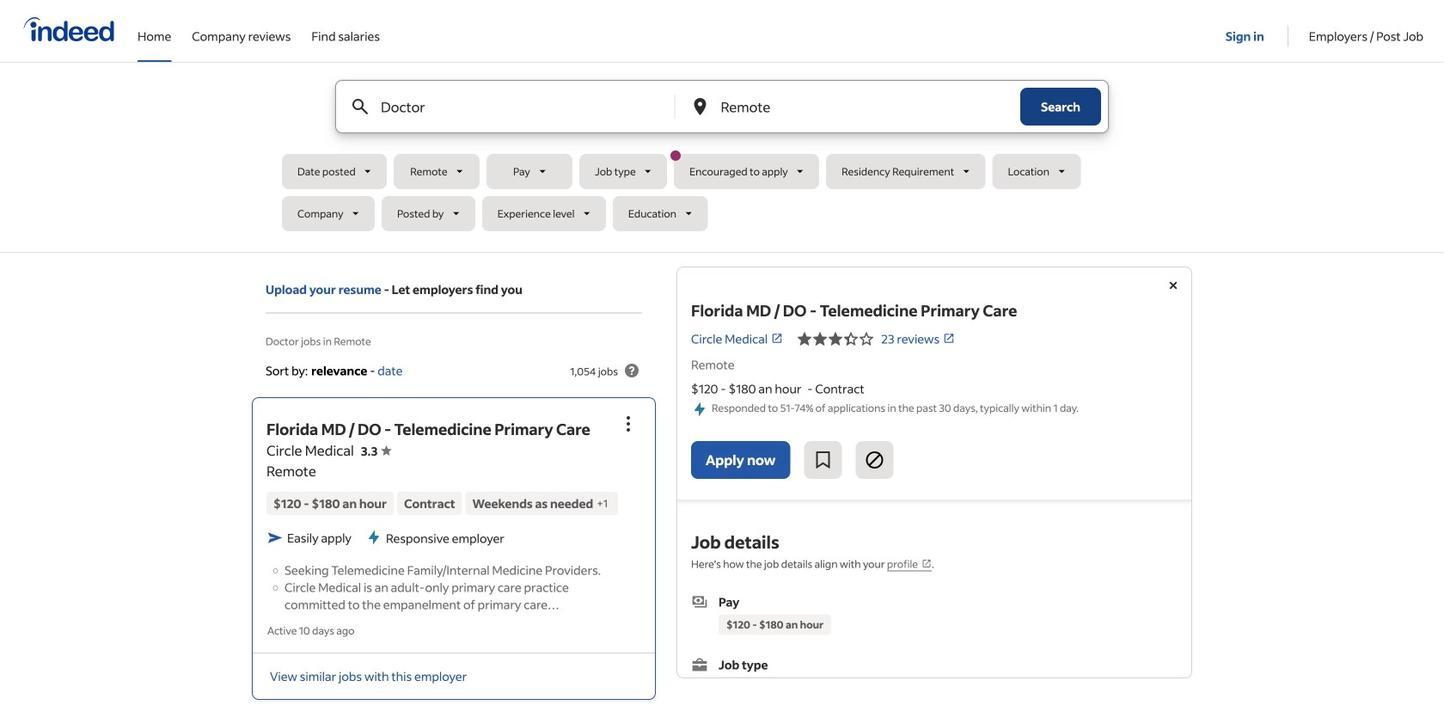 Task type: vqa. For each thing, say whether or not it's contained in the screenshot.
Edit location text field
yes



Task type: locate. For each thing, give the bounding box(es) containing it.
search: Job title, keywords, or company text field
[[377, 81, 646, 132]]

3.3 out of five stars rating image
[[361, 443, 392, 459]]

save this job image
[[813, 450, 834, 470]]

None search field
[[282, 80, 1162, 238]]

job preferences (opens in a new window) image
[[922, 559, 932, 569]]

not interested image
[[864, 450, 885, 470]]

Edit location text field
[[718, 81, 986, 132]]

3.3 out of 5 stars image
[[797, 328, 875, 349]]

close job details image
[[1163, 275, 1184, 296]]



Task type: describe. For each thing, give the bounding box(es) containing it.
3.3 out of 5 stars. link to 23 reviews company ratings (opens in a new tab) image
[[943, 332, 955, 345]]

help icon image
[[622, 360, 642, 381]]

circle medical (opens in a new tab) image
[[771, 332, 783, 345]]

job actions for florida md / do - telemedicine primary care is collapsed image
[[618, 413, 639, 434]]



